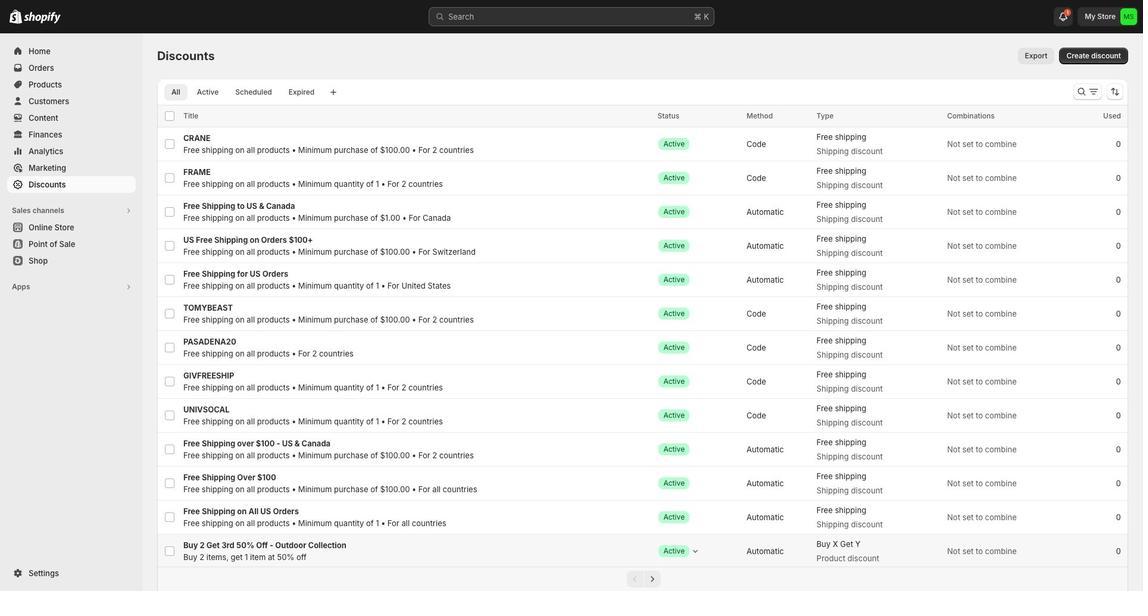 Task type: locate. For each thing, give the bounding box(es) containing it.
shopify image
[[10, 10, 22, 24], [24, 12, 61, 24]]

tab list
[[162, 83, 324, 101]]

1 horizontal spatial shopify image
[[24, 12, 61, 24]]



Task type: describe. For each thing, give the bounding box(es) containing it.
my store image
[[1121, 8, 1137, 25]]

pagination element
[[157, 567, 1129, 591]]

0 horizontal spatial shopify image
[[10, 10, 22, 24]]



Task type: vqa. For each thing, say whether or not it's contained in the screenshot.
tab list
yes



